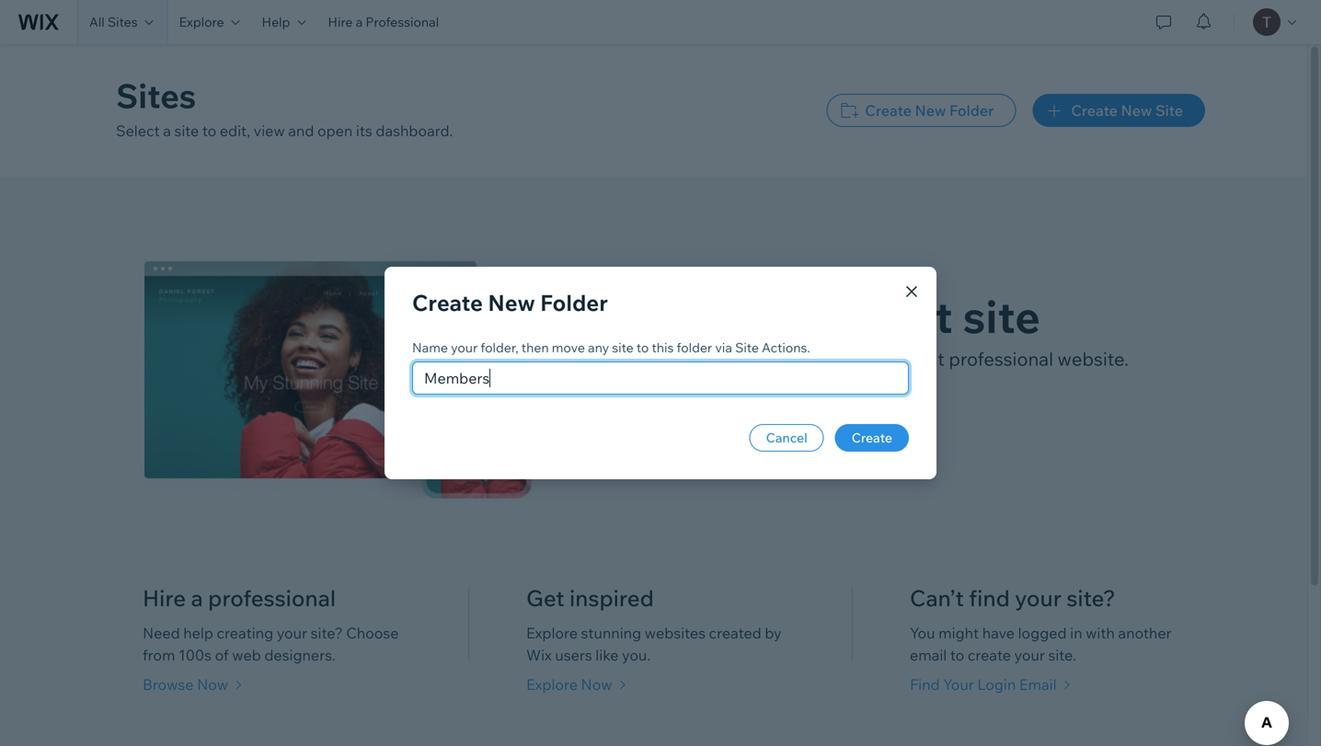 Task type: describe. For each thing, give the bounding box(es) containing it.
can't
[[910, 584, 964, 612]]

name your folder, then move any site to this folder via site actions.
[[412, 339, 810, 356]]

professional
[[366, 14, 439, 30]]

sites inside sites select a site to edit, view and open its dashboard.
[[116, 75, 196, 116]]

a for hire a professional
[[356, 14, 363, 30]]

0 horizontal spatial create new site
[[658, 413, 770, 431]]

all sites
[[89, 14, 138, 30]]

all
[[89, 14, 105, 30]]

1 vertical spatial professional
[[208, 584, 336, 612]]

need help creating your site? choose from 100s of web designers.
[[143, 624, 399, 664]]

creating inside need help creating your site? choose from 100s of web designers.
[[217, 624, 273, 642]]

1 vertical spatial first
[[911, 347, 945, 370]]

dashboard.
[[376, 121, 453, 140]]

sites select a site to edit, view and open its dashboard.
[[116, 75, 453, 140]]

1 vertical spatial site
[[735, 339, 759, 356]]

to inside sites select a site to edit, view and open its dashboard.
[[202, 121, 216, 140]]

select
[[116, 121, 160, 140]]

logged
[[1018, 624, 1067, 642]]

can't find your site?
[[910, 584, 1116, 612]]

create inside create your first site you're on your way to creating your first professional website.
[[608, 288, 750, 344]]

in
[[1070, 624, 1082, 642]]

login
[[977, 675, 1016, 694]]

a inside sites select a site to edit, view and open its dashboard.
[[163, 121, 171, 140]]

professional inside create your first site you're on your way to creating your first professional website.
[[949, 347, 1053, 370]]

by
[[765, 624, 782, 642]]

this
[[652, 339, 674, 356]]

stunning
[[581, 624, 641, 642]]

1 horizontal spatial site?
[[1067, 584, 1116, 612]]

browse now
[[143, 675, 228, 694]]

your right on
[[691, 347, 730, 370]]

to inside you might have logged in with another email to create your site.
[[950, 646, 964, 664]]

create inside button
[[865, 101, 912, 120]]

cancel button
[[749, 424, 824, 452]]

a for hire a professional
[[191, 584, 203, 612]]

help
[[262, 14, 290, 30]]

0 vertical spatial create new site
[[1071, 101, 1183, 120]]

folder
[[677, 339, 712, 356]]

have
[[982, 624, 1015, 642]]

you might have logged in with another email to create your site.
[[910, 624, 1172, 664]]

with
[[1086, 624, 1115, 642]]

folder inside button
[[949, 101, 994, 120]]

name
[[412, 339, 448, 356]]

actions.
[[762, 339, 810, 356]]

email
[[1019, 675, 1057, 694]]

new inside button
[[915, 101, 946, 120]]

hire a professional link
[[317, 0, 450, 44]]

your right name
[[451, 339, 478, 356]]

explore now
[[526, 675, 612, 694]]

1 vertical spatial create new folder
[[412, 289, 608, 316]]

hire for hire a professional
[[143, 584, 186, 612]]

get inspired
[[526, 584, 654, 612]]

explore for explore
[[179, 14, 224, 30]]

way
[[734, 347, 767, 370]]

cancel
[[766, 430, 807, 446]]

now for inspired
[[581, 675, 612, 694]]

need
[[143, 624, 180, 642]]

100s
[[178, 646, 212, 664]]

designers.
[[264, 646, 336, 664]]

your up way
[[760, 288, 855, 344]]

0 vertical spatial first
[[865, 288, 953, 344]]

create new folder inside the create new folder button
[[865, 101, 994, 120]]



Task type: vqa. For each thing, say whether or not it's contained in the screenshot.
site within Create Your First Site You'Re On Your Way To Creating Your First Professional Website.
yes



Task type: locate. For each thing, give the bounding box(es) containing it.
to
[[202, 121, 216, 140], [636, 339, 649, 356], [771, 347, 789, 370], [950, 646, 964, 664]]

create your first site you're on your way to creating your first professional website.
[[608, 288, 1129, 370]]

1 horizontal spatial create new folder
[[865, 101, 994, 120]]

its
[[356, 121, 372, 140]]

site inside create your first site you're on your way to creating your first professional website.
[[963, 288, 1041, 344]]

2 horizontal spatial site
[[963, 288, 1041, 344]]

hire inside hire a professional link
[[328, 14, 353, 30]]

first
[[865, 288, 953, 344], [911, 347, 945, 370]]

choose
[[346, 624, 399, 642]]

0 vertical spatial sites
[[108, 14, 138, 30]]

folder
[[949, 101, 994, 120], [540, 289, 608, 316]]

hire right help button
[[328, 14, 353, 30]]

1 horizontal spatial professional
[[949, 347, 1053, 370]]

now down like
[[581, 675, 612, 694]]

explore up wix
[[526, 624, 578, 642]]

0 horizontal spatial now
[[197, 675, 228, 694]]

to down might
[[950, 646, 964, 664]]

a right select
[[163, 121, 171, 140]]

on
[[665, 347, 687, 370]]

1 vertical spatial folder
[[540, 289, 608, 316]]

your
[[943, 675, 974, 694]]

now
[[197, 675, 228, 694], [581, 675, 612, 694]]

1 vertical spatial a
[[163, 121, 171, 140]]

site? up with
[[1067, 584, 1116, 612]]

2 now from the left
[[581, 675, 612, 694]]

0 vertical spatial hire
[[328, 14, 353, 30]]

web
[[232, 646, 261, 664]]

0 vertical spatial site
[[1155, 101, 1183, 120]]

0 horizontal spatial a
[[163, 121, 171, 140]]

site?
[[1067, 584, 1116, 612], [311, 624, 343, 642]]

1 horizontal spatial create new site
[[1071, 101, 1183, 120]]

users
[[555, 646, 592, 664]]

1 horizontal spatial creating
[[793, 347, 864, 370]]

site for first
[[963, 288, 1041, 344]]

sites up select
[[116, 75, 196, 116]]

1 horizontal spatial folder
[[949, 101, 994, 120]]

then
[[521, 339, 549, 356]]

your inside need help creating your site? choose from 100s of web designers.
[[277, 624, 307, 642]]

2 vertical spatial site
[[742, 413, 770, 431]]

0 horizontal spatial hire
[[143, 584, 186, 612]]

now for a
[[197, 675, 228, 694]]

find
[[969, 584, 1010, 612]]

create button
[[835, 424, 909, 452]]

a inside hire a professional link
[[356, 14, 363, 30]]

create new folder button
[[826, 94, 1016, 127]]

get
[[526, 584, 564, 612]]

wix
[[526, 646, 552, 664]]

site inside sites select a site to edit, view and open its dashboard.
[[174, 121, 199, 140]]

view
[[254, 121, 285, 140]]

a left professional
[[356, 14, 363, 30]]

site? inside need help creating your site? choose from 100s of web designers.
[[311, 624, 343, 642]]

1 horizontal spatial site
[[612, 339, 634, 356]]

0 vertical spatial professional
[[949, 347, 1053, 370]]

to right way
[[771, 347, 789, 370]]

sites right "all" on the top left of the page
[[108, 14, 138, 30]]

help
[[183, 624, 213, 642]]

your up logged
[[1015, 584, 1062, 612]]

0 horizontal spatial create new site button
[[608, 403, 797, 442]]

your
[[760, 288, 855, 344], [451, 339, 478, 356], [691, 347, 730, 370], [868, 347, 906, 370], [1015, 584, 1062, 612], [277, 624, 307, 642], [1014, 646, 1045, 664]]

a up help
[[191, 584, 203, 612]]

you.
[[622, 646, 651, 664]]

create new folder
[[865, 101, 994, 120], [412, 289, 608, 316]]

help button
[[251, 0, 317, 44]]

1 horizontal spatial a
[[191, 584, 203, 612]]

1 now from the left
[[197, 675, 228, 694]]

might
[[938, 624, 979, 642]]

websites
[[645, 624, 706, 642]]

site.
[[1048, 646, 1076, 664]]

0 horizontal spatial folder
[[540, 289, 608, 316]]

explore left help
[[179, 14, 224, 30]]

hire up need
[[143, 584, 186, 612]]

2 vertical spatial explore
[[526, 675, 578, 694]]

0 vertical spatial a
[[356, 14, 363, 30]]

sites
[[108, 14, 138, 30], [116, 75, 196, 116]]

another
[[1118, 624, 1172, 642]]

find
[[910, 675, 940, 694]]

and
[[288, 121, 314, 140]]

0 vertical spatial folder
[[949, 101, 994, 120]]

you
[[910, 624, 935, 642]]

new
[[915, 101, 946, 120], [1121, 101, 1152, 120], [488, 289, 535, 316], [708, 413, 739, 431]]

1 horizontal spatial now
[[581, 675, 612, 694]]

email
[[910, 646, 947, 664]]

1 vertical spatial sites
[[116, 75, 196, 116]]

0 horizontal spatial creating
[[217, 624, 273, 642]]

0 vertical spatial explore
[[179, 14, 224, 30]]

0 horizontal spatial site?
[[311, 624, 343, 642]]

your down logged
[[1014, 646, 1045, 664]]

create
[[865, 101, 912, 120], [1071, 101, 1118, 120], [608, 288, 750, 344], [412, 289, 483, 316], [658, 413, 704, 431], [852, 430, 892, 446]]

2 vertical spatial a
[[191, 584, 203, 612]]

explore down wix
[[526, 675, 578, 694]]

a
[[356, 14, 363, 30], [163, 121, 171, 140], [191, 584, 203, 612]]

browse
[[143, 675, 194, 694]]

explore stunning websites created by wix users like you.
[[526, 624, 782, 664]]

creating
[[793, 347, 864, 370], [217, 624, 273, 642]]

hire
[[328, 14, 353, 30], [143, 584, 186, 612]]

hire for hire a professional
[[328, 14, 353, 30]]

1 vertical spatial creating
[[217, 624, 273, 642]]

1 vertical spatial explore
[[526, 624, 578, 642]]

any
[[588, 339, 609, 356]]

1 vertical spatial create new site button
[[608, 403, 797, 442]]

inspired
[[569, 584, 654, 612]]

2 horizontal spatial a
[[356, 14, 363, 30]]

1 horizontal spatial hire
[[328, 14, 353, 30]]

0 vertical spatial creating
[[793, 347, 864, 370]]

edit,
[[220, 121, 250, 140]]

1 horizontal spatial create new site button
[[1032, 94, 1205, 127]]

folder,
[[481, 339, 518, 356]]

move
[[552, 339, 585, 356]]

site? up designers.
[[311, 624, 343, 642]]

1 vertical spatial hire
[[143, 584, 186, 612]]

0 horizontal spatial site
[[174, 121, 199, 140]]

your inside you might have logged in with another email to create your site.
[[1014, 646, 1045, 664]]

find your login email
[[910, 675, 1057, 694]]

create
[[968, 646, 1011, 664]]

like
[[595, 646, 619, 664]]

site
[[1155, 101, 1183, 120], [735, 339, 759, 356], [742, 413, 770, 431]]

to inside create your first site you're on your way to creating your first professional website.
[[771, 347, 789, 370]]

create new site
[[1071, 101, 1183, 120], [658, 413, 770, 431]]

1 vertical spatial site?
[[311, 624, 343, 642]]

site for a
[[174, 121, 199, 140]]

0 horizontal spatial create new folder
[[412, 289, 608, 316]]

creating right way
[[793, 347, 864, 370]]

create new site button
[[1032, 94, 1205, 127], [608, 403, 797, 442]]

hire a professional
[[143, 584, 336, 612]]

to left edit, at left top
[[202, 121, 216, 140]]

created
[[709, 624, 761, 642]]

you're
[[608, 347, 661, 370]]

0 vertical spatial site?
[[1067, 584, 1116, 612]]

now down of
[[197, 675, 228, 694]]

explore for explore now
[[526, 675, 578, 694]]

to left this
[[636, 339, 649, 356]]

website.
[[1057, 347, 1129, 370]]

explore inside 'explore stunning websites created by wix users like you.'
[[526, 624, 578, 642]]

create inside button
[[852, 430, 892, 446]]

1 vertical spatial create new site
[[658, 413, 770, 431]]

explore for explore stunning websites created by wix users like you.
[[526, 624, 578, 642]]

via
[[715, 339, 732, 356]]

site
[[174, 121, 199, 140], [963, 288, 1041, 344], [612, 339, 634, 356]]

Name your folder, then move any site to this folder via Site Actions. field
[[419, 362, 902, 394]]

explore
[[179, 14, 224, 30], [526, 624, 578, 642], [526, 675, 578, 694]]

professional
[[949, 347, 1053, 370], [208, 584, 336, 612]]

of
[[215, 646, 229, 664]]

0 vertical spatial create new folder
[[865, 101, 994, 120]]

open
[[317, 121, 353, 140]]

creating inside create your first site you're on your way to creating your first professional website.
[[793, 347, 864, 370]]

your up designers.
[[277, 624, 307, 642]]

hire a professional
[[328, 14, 439, 30]]

0 vertical spatial create new site button
[[1032, 94, 1205, 127]]

0 horizontal spatial professional
[[208, 584, 336, 612]]

from
[[143, 646, 175, 664]]

your up create button
[[868, 347, 906, 370]]

creating up web
[[217, 624, 273, 642]]



